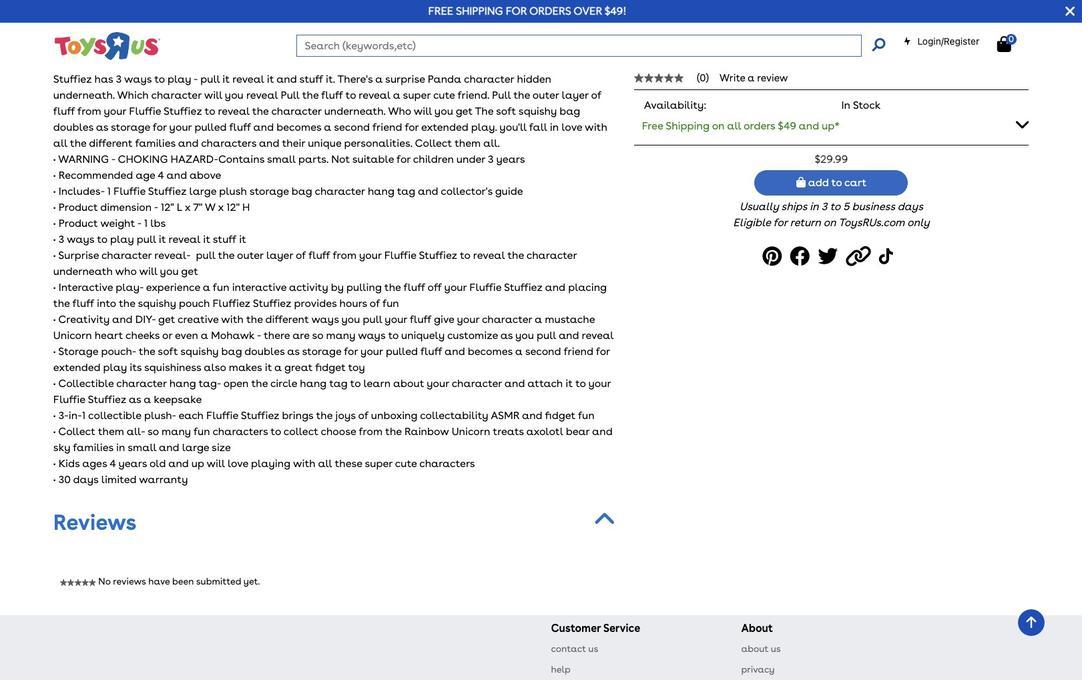 Task type: describe. For each thing, give the bounding box(es) containing it.
not
[[331, 153, 350, 166]]

0 horizontal spatial collect
[[58, 425, 95, 438]]

1 vertical spatial many
[[162, 425, 191, 438]]

add
[[809, 176, 829, 189]]

(0)
[[697, 72, 709, 84]]

fall
[[530, 121, 548, 133]]

stock
[[853, 99, 881, 112]]

close button image
[[1066, 4, 1075, 19]]

ships
[[782, 201, 808, 213]]

add to cart
[[806, 176, 867, 189]]

1 horizontal spatial storage
[[250, 185, 289, 198]]

details link
[[53, 7, 128, 33]]

also
[[204, 361, 226, 374]]

0 horizontal spatial tag
[[329, 377, 348, 390]]

stuffiez left brings
[[241, 409, 280, 422]]

1 horizontal spatial many
[[326, 329, 356, 342]]

shipping
[[456, 5, 503, 17]]

1 vertical spatial fidget
[[545, 409, 576, 422]]

the down unboxing
[[385, 425, 402, 438]]

customize
[[447, 329, 498, 342]]

login/register button
[[904, 35, 980, 48]]

a up plush- on the bottom
[[144, 393, 151, 406]]

a down creative
[[201, 329, 208, 342]]

1 vertical spatial small
[[128, 441, 156, 454]]

1 horizontal spatial with
[[293, 457, 316, 470]]

up
[[192, 457, 204, 470]]

1 horizontal spatial unicorn
[[452, 425, 491, 438]]

creativity
[[58, 313, 110, 326]]

surprise
[[58, 249, 99, 262]]

your up the pulling
[[359, 249, 382, 262]]

and left up
[[169, 457, 189, 470]]

panda inside meet the fluffie stuffiez this cast of characters is super snuggly ultra fluffy and big on personality. fluffie stuffiez has 3 ways to play - pull it reveal it and stuff it. there's a surprise panda character hidden underneath. which character will you reveal pull the fluff to reveal a super cute friend. pull the outer layer of fluff from your fluffie stuffiez to reveal the character underneath. who will you get the soft squishy bag doubles as storage for your pulled fluff and becomes a second friend for extended play. you'll fall in love with all the different families and characters and their unique personalities. collect them all. • warning - choking hazard-contains small parts. not suitable for children under 3 years • recommended age 4 and above • includes- 1 fluffie stuffiez large plush storage bag character hang tag and collector's guide • product dimension - 12" l x 7" w x 12" h • product weight - 1 lbs • 3 ways to play pull it reveal it stuff it • surprise character reveal-  pull the outer layer of fluff from your fluffie stuffiez to reveal the character underneath who will you get • interactive play- experience a fun interactive activity by pulling the fluff off your fluffie stuffiez and placing the fluff into the squishy pouch fluffiez stuffiez provides hours of fun • creativity and diy- get creative with the different ways you pull your fluff give your character a mustache unicorn heart cheeks or even a mohawk - there are so many ways to uniquely customize as you pull and reveal • storage pouch- the soft squishy bag doubles as storage for your pulled fluff and becomes a second friend for extended play its squishiness also makes it a great fidget toy • collectible character hang tag- open the circle hang tag to learn about your character and attach it to your fluffie stuffiez as a keepsake • 3-in-1 collectible plush- each fluffie stuffiez brings the joys of unboxing collectability asmr and fidget fun • collect them all- so many fun characters to collect choose from the rainbow unicorn treats axolotl bear and sky families in small and large size • kids ages 4 years old and up will love playing with all these super cute characters • 30 days limited warranty
[[428, 73, 462, 85]]

7"
[[193, 201, 203, 214]]

provides
[[294, 297, 337, 310]]

0 vertical spatial extended
[[422, 121, 469, 133]]

friend.
[[458, 89, 490, 101]]

2 pull from the left
[[492, 89, 511, 101]]

ways up the toy
[[358, 329, 386, 342]]

0 vertical spatial friend
[[373, 121, 402, 133]]

toysrus.com
[[839, 217, 905, 229]]

w
[[205, 201, 216, 214]]

3 • from the top
[[53, 185, 56, 198]]

0 horizontal spatial fidget
[[315, 361, 346, 374]]

1 horizontal spatial friend
[[564, 345, 594, 358]]

a up who at the top
[[393, 89, 401, 101]]

0 horizontal spatial cute
[[395, 457, 417, 470]]

in inside 'usually ships in 3 to 5 business days eligible for return on toysrus.com only'
[[810, 201, 819, 213]]

hours
[[340, 297, 367, 310]]

the up creativity
[[53, 297, 70, 310]]

stuffiez up (0)
[[678, 46, 727, 62]]

fluff up contains
[[229, 121, 251, 133]]

0 horizontal spatial with
[[221, 313, 244, 326]]

0 horizontal spatial pulled
[[195, 121, 227, 133]]

circle
[[271, 377, 297, 390]]

12 • from the top
[[53, 409, 56, 422]]

orders
[[744, 120, 776, 132]]

fun up bear
[[578, 409, 595, 422]]

about inside meet the fluffie stuffiez this cast of characters is super snuggly ultra fluffy and big on personality. fluffie stuffiez has 3 ways to play - pull it reveal it and stuff it. there's a surprise panda character hidden underneath. which character will you reveal pull the fluff to reveal a super cute friend. pull the outer layer of fluff from your fluffie stuffiez to reveal the character underneath. who will you get the soft squishy bag doubles as storage for your pulled fluff and becomes a second friend for extended play. you'll fall in love with all the different families and characters and their unique personalities. collect them all. • warning - choking hazard-contains small parts. not suitable for children under 3 years • recommended age 4 and above • includes- 1 fluffie stuffiez large plush storage bag character hang tag and collector's guide • product dimension - 12" l x 7" w x 12" h • product weight - 1 lbs • 3 ways to play pull it reveal it stuff it • surprise character reveal-  pull the outer layer of fluff from your fluffie stuffiez to reveal the character underneath who will you get • interactive play- experience a fun interactive activity by pulling the fluff off your fluffie stuffiez and placing the fluff into the squishy pouch fluffiez stuffiez provides hours of fun • creativity and diy- get creative with the different ways you pull your fluff give your character a mustache unicorn heart cheeks or even a mohawk - there are so many ways to uniquely customize as you pull and reveal • storage pouch- the soft squishy bag doubles as storage for your pulled fluff and becomes a second friend for extended play its squishiness also makes it a great fidget toy • collectible character hang tag- open the circle hang tag to learn about your character and attach it to your fluffie stuffiez as a keepsake • 3-in-1 collectible plush- each fluffie stuffiez brings the joys of unboxing collectability asmr and fidget fun • collect them all- so many fun characters to collect choose from the rainbow unicorn treats axolotl bear and sky families in small and large size • kids ages 4 years old and up will love playing with all these super cute characters • 30 days limited warranty
[[393, 377, 424, 390]]

for up choking
[[153, 121, 167, 133]]

off
[[428, 281, 442, 294]]

and left attach
[[505, 377, 525, 390]]

the up warning
[[70, 137, 87, 150]]

1 vertical spatial layer
[[266, 249, 293, 262]]

fluff up uniquely
[[410, 313, 432, 326]]

in
[[842, 99, 851, 112]]

character up friend.
[[464, 73, 515, 85]]

to right has
[[154, 73, 165, 85]]

service
[[604, 622, 641, 635]]

privacy
[[742, 665, 775, 675]]

2 horizontal spatial from
[[359, 425, 383, 438]]

fluff left off on the left of page
[[404, 281, 425, 294]]

2 vertical spatial in
[[116, 441, 125, 454]]

1 vertical spatial second
[[525, 345, 561, 358]]

1 product from the top
[[59, 201, 98, 214]]

a up "circle"
[[275, 361, 282, 374]]

over
[[574, 5, 602, 17]]

1 vertical spatial from
[[333, 249, 357, 262]]

interactive
[[232, 281, 287, 294]]

fun up up
[[194, 425, 210, 438]]

age
[[136, 169, 155, 182]]

a down ultra
[[376, 73, 383, 85]]

2 vertical spatial all
[[318, 457, 332, 470]]

1 horizontal spatial tag
[[397, 185, 416, 198]]

the right the pulling
[[385, 281, 401, 294]]

1 horizontal spatial different
[[266, 313, 309, 326]]

the down the play-
[[119, 297, 135, 310]]

toys r us image
[[53, 31, 160, 61]]

no
[[98, 577, 111, 587]]

customer service
[[551, 622, 641, 635]]

which
[[117, 89, 149, 101]]

1 vertical spatial pulled
[[386, 345, 418, 358]]

into
[[97, 297, 116, 310]]

7 • from the top
[[53, 249, 56, 262]]

your right off on the left of page
[[445, 281, 467, 294]]

tiktok image
[[880, 242, 897, 272]]

$29.99
[[815, 153, 849, 165]]

2 product from the top
[[59, 217, 98, 230]]

0 vertical spatial with
[[585, 121, 608, 133]]

your up the toy
[[361, 345, 383, 358]]

these
[[335, 457, 363, 470]]

2 horizontal spatial super
[[403, 89, 431, 101]]

your up bear
[[589, 377, 611, 390]]

will down the size
[[207, 457, 225, 470]]

shipping
[[666, 120, 710, 132]]

joys
[[336, 409, 356, 422]]

about
[[742, 622, 773, 635]]

you right customize
[[516, 329, 534, 342]]

to down weight
[[97, 233, 108, 246]]

usually ships in 3 to 5 business days eligible for return on toysrus.com only
[[734, 201, 930, 229]]

1 pull from the left
[[281, 89, 300, 101]]

0 horizontal spatial different
[[89, 137, 133, 150]]

in-
[[69, 409, 82, 422]]

0 vertical spatial play
[[168, 73, 191, 85]]

bear
[[566, 425, 590, 438]]

5 • from the top
[[53, 217, 56, 230]]

write a review
[[720, 72, 789, 84]]

1 vertical spatial them
[[98, 425, 124, 438]]

your up collectability
[[427, 377, 450, 390]]

1 vertical spatial stuff
[[213, 233, 236, 246]]

0 horizontal spatial 1
[[82, 409, 86, 422]]

1 vertical spatial years
[[119, 457, 147, 470]]

ways up the surprise
[[67, 233, 94, 246]]

- right the plush
[[809, 46, 814, 62]]

availability:
[[644, 99, 707, 112]]

and left placing
[[545, 281, 566, 294]]

1 horizontal spatial collect
[[415, 137, 452, 150]]

and down is in the top of the page
[[277, 73, 297, 85]]

personality.
[[494, 57, 554, 69]]

makes
[[229, 361, 262, 374]]

heart
[[95, 329, 123, 342]]

1 vertical spatial pull
[[363, 313, 382, 326]]

been
[[172, 577, 194, 587]]

size
[[212, 441, 231, 454]]

you up contains
[[225, 89, 244, 101]]

to inside button
[[832, 176, 843, 189]]

plush
[[219, 185, 247, 198]]

cart
[[845, 176, 867, 189]]

for down who at the top
[[405, 121, 419, 133]]

collectible
[[58, 377, 114, 390]]

stuffiez left placing
[[504, 281, 543, 294]]

a up asmr
[[515, 345, 523, 358]]

you down hours
[[342, 313, 360, 326]]

will right who
[[139, 265, 158, 278]]

0 vertical spatial second
[[334, 121, 370, 133]]

stuffiez up the l
[[148, 185, 187, 198]]

and down customize
[[445, 345, 465, 358]]

details
[[53, 7, 128, 33]]

a right write on the top right of the page
[[748, 72, 755, 84]]

about us
[[742, 644, 781, 655]]

0 horizontal spatial soft
[[158, 345, 178, 358]]

1 vertical spatial large
[[182, 441, 209, 454]]

- down this
[[194, 73, 198, 85]]

free
[[429, 5, 454, 17]]

contact
[[551, 644, 586, 655]]

of down the pulling
[[370, 297, 380, 310]]

of up the "activity"
[[296, 249, 306, 262]]

on inside meet the fluffie stuffiez this cast of characters is super snuggly ultra fluffy and big on personality. fluffie stuffiez has 3 ways to play - pull it reveal it and stuff it. there's a surprise panda character hidden underneath. which character will you reveal pull the fluff to reveal a super cute friend. pull the outer layer of fluff from your fluffie stuffiez to reveal the character underneath. who will you get the soft squishy bag doubles as storage for your pulled fluff and becomes a second friend for extended play. you'll fall in love with all the different families and characters and their unique personalities. collect them all. • warning - choking hazard-contains small parts. not suitable for children under 3 years • recommended age 4 and above • includes- 1 fluffie stuffiez large plush storage bag character hang tag and collector's guide • product dimension - 12" l x 7" w x 12" h • product weight - 1 lbs • 3 ways to play pull it reveal it stuff it • surprise character reveal-  pull the outer layer of fluff from your fluffie stuffiez to reveal the character underneath who will you get • interactive play- experience a fun interactive activity by pulling the fluff off your fluffie stuffiez and placing the fluff into the squishy pouch fluffiez stuffiez provides hours of fun • creativity and diy- get creative with the different ways you pull your fluff give your character a mustache unicorn heart cheeks or even a mohawk - there are so many ways to uniquely customize as you pull and reveal • storage pouch- the soft squishy bag doubles as storage for your pulled fluff and becomes a second friend for extended play its squishiness also makes it a great fidget toy • collectible character hang tag- open the circle hang tag to learn about your character and attach it to your fluffie stuffiez as a keepsake • 3-in-1 collectible plush- each fluffie stuffiez brings the joys of unboxing collectability asmr and fidget fun • collect them all- so many fun characters to collect choose from the rainbow unicorn treats axolotl bear and sky families in small and large size • kids ages 4 years old and up will love playing with all these super cute characters • 30 days limited warranty
[[478, 57, 491, 69]]

the up contains
[[252, 105, 269, 117]]

the down hidden in the top of the page
[[514, 89, 530, 101]]

(0) button
[[634, 72, 720, 84]]

13 • from the top
[[53, 425, 56, 438]]

collector's
[[441, 185, 493, 198]]

0 horizontal spatial love
[[228, 457, 249, 470]]

interactive
[[59, 281, 113, 294]]

1 horizontal spatial about
[[742, 644, 769, 655]]

3 up the surprise
[[58, 233, 64, 246]]

collectability
[[420, 409, 489, 422]]

up*
[[822, 120, 840, 132]]

for left children
[[397, 153, 411, 166]]

0 horizontal spatial extended
[[53, 361, 101, 374]]

1 vertical spatial get
[[181, 265, 198, 278]]

dimension
[[100, 201, 152, 214]]

0 vertical spatial layer
[[562, 89, 589, 101]]

0 vertical spatial squishy
[[519, 105, 557, 117]]

on inside 'usually ships in 3 to 5 business days eligible for return on toysrus.com only'
[[824, 217, 837, 229]]

and up contains
[[254, 121, 274, 133]]

write
[[720, 72, 746, 84]]

fluff down uniquely
[[421, 345, 442, 358]]

character up who
[[101, 249, 152, 262]]

0 horizontal spatial all
[[53, 137, 67, 150]]

for down placing
[[596, 345, 610, 358]]

who
[[388, 105, 411, 117]]

and up hazard-
[[178, 137, 199, 150]]

stuffiez down the interactive
[[253, 297, 292, 310]]

give
[[434, 313, 455, 326]]

0 vertical spatial pull
[[201, 73, 220, 85]]

ways up 'so'
[[312, 313, 339, 326]]

to down collector's
[[460, 249, 471, 262]]

activity
[[289, 281, 328, 294]]

0 link
[[998, 34, 1025, 53]]

play-
[[116, 281, 144, 294]]

the down guide
[[508, 249, 524, 262]]

characters up the size
[[213, 425, 268, 438]]

us for customer service
[[589, 644, 599, 655]]

privacy link
[[742, 665, 775, 675]]

0 vertical spatial families
[[135, 137, 176, 150]]

0 vertical spatial panda
[[818, 46, 860, 62]]

1 vertical spatial 4
[[110, 457, 116, 470]]

hidden
[[517, 73, 552, 85]]

meet the fluffie stuffiez this cast of characters is super snuggly ultra fluffy and big on personality. fluffie stuffiez has 3 ways to play - pull it reveal it and stuff it. there's a surprise panda character hidden underneath. which character will you reveal pull the fluff to reveal a super cute friend. pull the outer layer of fluff from your fluffie stuffiez to reveal the character underneath. who will you get the soft squishy bag doubles as storage for your pulled fluff and becomes a second friend for extended play. you'll fall in love with all the different families and characters and their unique personalities. collect them all. • warning - choking hazard-contains small parts. not suitable for children under 3 years • recommended age 4 and above • includes- 1 fluffie stuffiez large plush storage bag character hang tag and collector's guide • product dimension - 12" l x 7" w x 12" h • product weight - 1 lbs • 3 ways to play pull it reveal it stuff it • surprise character reveal-  pull the outer layer of fluff from your fluffie stuffiez to reveal the character underneath who will you get • interactive play- experience a fun interactive activity by pulling the fluff off your fluffie stuffiez and placing the fluff into the squishy pouch fluffiez stuffiez provides hours of fun • creativity and diy- get creative with the different ways you pull your fluff give your character a mustache unicorn heart cheeks or even a mohawk - there are so many ways to uniquely customize as you pull and reveal • storage pouch- the soft squishy bag doubles as storage for your pulled fluff and becomes a second friend for extended play its squishiness also makes it a great fidget toy • collectible character hang tag- open the circle hang tag to learn about your character and attach it to your fluffie stuffiez as a keepsake • 3-in-1 collectible plush- each fluffie stuffiez brings the joys of unboxing collectability asmr and fidget fun • collect them all- so many fun characters to collect choose from the rainbow unicorn treats axolotl bear and sky families in small and large size • kids ages 4 years old and up will love playing with all these super cute characters • 30 days limited warranty
[[53, 57, 614, 486]]

0 vertical spatial underneath.
[[53, 89, 115, 101]]

you down reveal-
[[160, 265, 179, 278]]

1 vertical spatial doubles
[[245, 345, 285, 358]]

0 vertical spatial soft
[[496, 105, 516, 117]]

characters down rainbow
[[420, 457, 475, 470]]

0 vertical spatial cute
[[433, 89, 455, 101]]

3 down all.
[[488, 153, 494, 166]]

0 horizontal spatial families
[[73, 441, 114, 454]]

and up heart
[[112, 313, 133, 326]]

as up warning
[[96, 121, 108, 133]]

stuffiez up collectible
[[88, 393, 126, 406]]

0 horizontal spatial outer
[[237, 249, 264, 262]]

0 horizontal spatial unicorn
[[53, 329, 92, 342]]

fluff down it.
[[322, 89, 343, 101]]

character up their
[[271, 105, 322, 117]]

the down makes at left bottom
[[251, 377, 268, 390]]

0 vertical spatial storage
[[111, 121, 150, 133]]

a left "mustache"
[[535, 313, 543, 326]]

the up has
[[81, 57, 98, 69]]

1 horizontal spatial years
[[497, 153, 525, 166]]

0 vertical spatial becomes
[[277, 121, 322, 133]]

all inside free shipping on all orders $49 and up* dropdown button
[[728, 120, 742, 132]]

a up unique
[[324, 121, 332, 133]]

underneath
[[53, 265, 113, 278]]

- up lbs
[[154, 201, 158, 214]]

2 vertical spatial super
[[365, 457, 393, 470]]

of right joys
[[358, 409, 369, 422]]

for
[[506, 5, 527, 17]]

fun up fluffiez
[[213, 281, 229, 294]]

the up the "mohawk"
[[246, 313, 263, 326]]

it.
[[326, 73, 335, 85]]

1 horizontal spatial bag
[[292, 185, 312, 198]]

2 horizontal spatial bag
[[560, 105, 581, 117]]

★★★★★
[[60, 579, 96, 586]]

add to cart button
[[755, 170, 909, 196]]

to down "there's"
[[346, 89, 356, 101]]

2 horizontal spatial storage
[[302, 345, 342, 358]]

the up the interactive
[[218, 249, 235, 262]]

on inside free shipping on all orders $49 and up* dropdown button
[[712, 120, 725, 132]]

to left uniquely
[[388, 329, 399, 342]]

suitable
[[353, 153, 394, 166]]

shopping bag image for add to cart button
[[797, 177, 806, 188]]

0 horizontal spatial doubles
[[53, 121, 93, 133]]

to left collect
[[271, 425, 281, 438]]

Enter Keyword or Item No. search field
[[296, 35, 862, 57]]

will right who at the top
[[414, 105, 432, 117]]

character down not
[[315, 185, 365, 198]]

includes-
[[59, 185, 105, 198]]

1 horizontal spatial 4
[[158, 169, 164, 182]]

sky
[[53, 441, 70, 454]]

rainbow
[[405, 425, 449, 438]]

snuggly
[[334, 57, 374, 69]]

to down the toy
[[350, 377, 361, 390]]

3-
[[58, 409, 69, 422]]

your up hazard-
[[169, 121, 192, 133]]

2 vertical spatial pull
[[537, 329, 557, 342]]

mohawk
[[211, 329, 255, 342]]

characters left is in the top of the page
[[235, 57, 291, 69]]

orders
[[530, 5, 571, 17]]



Task type: locate. For each thing, give the bounding box(es) containing it.
to down cast
[[205, 105, 215, 117]]

and right bear
[[593, 425, 613, 438]]

play down this
[[168, 73, 191, 85]]

kids
[[59, 457, 80, 470]]

reveal-
[[155, 249, 191, 262]]

1 vertical spatial 1
[[82, 409, 86, 422]]

tag up joys
[[329, 377, 348, 390]]

recommended
[[59, 169, 133, 182]]

warranty
[[139, 473, 188, 486]]

ways up 'which'
[[124, 73, 152, 85]]

many down plush- on the bottom
[[162, 425, 191, 438]]

0 vertical spatial different
[[89, 137, 133, 150]]

contact us
[[551, 644, 599, 655]]

1 horizontal spatial x
[[218, 201, 224, 214]]

their
[[282, 137, 305, 150]]

1 horizontal spatial underneath.
[[324, 105, 386, 117]]

hang up keepsake
[[169, 377, 196, 390]]

stuff left it.
[[300, 73, 323, 85]]

all left orders
[[728, 120, 742, 132]]

1 horizontal spatial doubles
[[245, 345, 285, 358]]

in stock
[[842, 99, 881, 112]]

pulled
[[195, 121, 227, 133], [386, 345, 418, 358]]

in up limited
[[116, 441, 125, 454]]

2 vertical spatial squishy
[[180, 345, 219, 358]]

hang down suitable
[[368, 185, 395, 198]]

the left joys
[[316, 409, 333, 422]]

1 vertical spatial love
[[228, 457, 249, 470]]

1 horizontal spatial get
[[456, 105, 473, 117]]

character up placing
[[527, 249, 577, 262]]

0 horizontal spatial underneath.
[[53, 89, 115, 101]]

0 vertical spatial pulled
[[195, 121, 227, 133]]

different up the there
[[266, 313, 309, 326]]

hang
[[368, 185, 395, 198], [169, 377, 196, 390], [300, 377, 327, 390]]

0 horizontal spatial many
[[162, 425, 191, 438]]

your up customize
[[457, 313, 480, 326]]

1 horizontal spatial layer
[[562, 89, 589, 101]]

is
[[293, 57, 301, 69]]

6 • from the top
[[53, 233, 56, 246]]

eligible
[[734, 217, 771, 229]]

0 horizontal spatial days
[[73, 473, 99, 486]]

2 horizontal spatial pull
[[537, 329, 557, 342]]

your down 'which'
[[104, 105, 126, 117]]

and up axolotl
[[522, 409, 543, 422]]

cast
[[197, 57, 220, 69]]

to inside 'usually ships in 3 to 5 business days eligible for return on toysrus.com only'
[[830, 201, 841, 213]]

love down the size
[[228, 457, 249, 470]]

with down collect
[[293, 457, 316, 470]]

0 horizontal spatial us
[[589, 644, 599, 655]]

-
[[809, 46, 814, 62], [194, 73, 198, 85], [111, 153, 115, 166], [154, 201, 158, 214], [137, 217, 142, 230], [257, 329, 261, 342]]

1 vertical spatial friend
[[564, 345, 594, 358]]

2 vertical spatial from
[[359, 425, 383, 438]]

0 vertical spatial from
[[78, 105, 101, 117]]

have
[[148, 577, 170, 587]]

1 horizontal spatial love
[[562, 121, 583, 133]]

about right learn
[[393, 377, 424, 390]]

as
[[96, 121, 108, 133], [501, 329, 513, 342], [287, 345, 300, 358], [129, 393, 141, 406]]

attach
[[528, 377, 563, 390]]

fluff up creativity
[[73, 297, 94, 310]]

0 horizontal spatial shopping bag image
[[797, 177, 806, 188]]

shopping bag image inside "0" link
[[998, 36, 1012, 52]]

- up recommended
[[111, 153, 115, 166]]

you'll
[[500, 121, 527, 133]]

1 vertical spatial soft
[[158, 345, 178, 358]]

meet
[[53, 57, 79, 69]]

2 vertical spatial storage
[[302, 345, 342, 358]]

days inside 'usually ships in 3 to 5 business days eligible for return on toysrus.com only'
[[898, 201, 924, 213]]

1 horizontal spatial soft
[[496, 105, 516, 117]]

0 vertical spatial in
[[550, 121, 559, 133]]

days down ages
[[73, 473, 99, 486]]

and down hazard-
[[167, 169, 187, 182]]

you left the
[[435, 105, 453, 117]]

free shipping for orders over $49! link
[[429, 5, 627, 17]]

0 horizontal spatial friend
[[373, 121, 402, 133]]

1 horizontal spatial outer
[[533, 89, 559, 101]]

1 horizontal spatial panda
[[818, 46, 860, 62]]

1 horizontal spatial all
[[318, 457, 332, 470]]

1 vertical spatial about
[[742, 644, 769, 655]]

0 vertical spatial days
[[898, 201, 924, 213]]

0 vertical spatial love
[[562, 121, 583, 133]]

second up attach
[[525, 345, 561, 358]]

3 inside 'usually ships in 3 to 5 business days eligible for return on toysrus.com only'
[[822, 201, 828, 213]]

them up under
[[455, 137, 481, 150]]

storage up h
[[250, 185, 289, 198]]

2 horizontal spatial hang
[[368, 185, 395, 198]]

2 vertical spatial bag
[[222, 345, 242, 358]]

1 vertical spatial play
[[103, 361, 127, 374]]

love
[[562, 121, 583, 133], [228, 457, 249, 470]]

the down cheeks
[[139, 345, 155, 358]]

learn
[[364, 377, 391, 390]]

ultra
[[377, 57, 402, 69]]

0 vertical spatial shopping bag image
[[998, 36, 1012, 52]]

cute left friend.
[[433, 89, 455, 101]]

pull down hours
[[363, 313, 382, 326]]

above
[[190, 169, 221, 182]]

mustache
[[545, 313, 595, 326]]

1 vertical spatial becomes
[[468, 345, 513, 358]]

1 vertical spatial bag
[[292, 185, 312, 198]]

personalities.
[[344, 137, 413, 150]]

4 • from the top
[[53, 201, 56, 214]]

1 horizontal spatial squishy
[[180, 345, 219, 358]]

its
[[130, 361, 142, 374]]

character
[[464, 73, 515, 85], [151, 89, 202, 101], [271, 105, 322, 117], [315, 185, 365, 198], [101, 249, 152, 262], [527, 249, 577, 262], [482, 313, 533, 326], [116, 377, 167, 390], [452, 377, 502, 390]]

about us link
[[742, 644, 781, 655]]

as up collectible
[[129, 393, 141, 406]]

unique
[[308, 137, 342, 150]]

for inside 'usually ships in 3 to 5 business days eligible for return on toysrus.com only'
[[774, 217, 788, 229]]

lbs
[[150, 217, 166, 230]]

pull down is in the top of the page
[[281, 89, 300, 101]]

brings
[[282, 409, 314, 422]]

characters up contains
[[201, 137, 257, 150]]

us up privacy "link"
[[771, 644, 781, 655]]

and left their
[[259, 137, 280, 150]]

stuff down w
[[213, 233, 236, 246]]

shopping bag image
[[998, 36, 1012, 52], [797, 177, 806, 188]]

$49
[[778, 120, 797, 132]]

1 horizontal spatial extended
[[422, 121, 469, 133]]

from
[[78, 105, 101, 117], [333, 249, 357, 262], [359, 425, 383, 438]]

panda down 'big'
[[428, 73, 462, 85]]

collect
[[415, 137, 452, 150], [58, 425, 95, 438]]

0 horizontal spatial hang
[[169, 377, 196, 390]]

1 horizontal spatial stuff
[[300, 73, 323, 85]]

friend down "mustache"
[[564, 345, 594, 358]]

1 vertical spatial panda
[[428, 73, 462, 85]]

free shipping on all orders $49 and up*
[[642, 120, 840, 132]]

0 vertical spatial outer
[[533, 89, 559, 101]]

reviews
[[53, 510, 137, 536]]

contains
[[218, 153, 265, 166]]

becomes up their
[[277, 121, 322, 133]]

2 horizontal spatial with
[[585, 121, 608, 133]]

1 left lbs
[[144, 217, 148, 230]]

1 right 3-
[[82, 409, 86, 422]]

0 horizontal spatial get
[[181, 265, 198, 278]]

them down collectible
[[98, 425, 124, 438]]

0 vertical spatial collect
[[415, 137, 452, 150]]

1 vertical spatial squishy
[[138, 297, 176, 310]]

0 vertical spatial 4
[[158, 169, 164, 182]]

in up return
[[810, 201, 819, 213]]

years
[[497, 153, 525, 166], [119, 457, 147, 470]]

contact us link
[[551, 644, 599, 655]]

1 x from the left
[[185, 201, 191, 214]]

x
[[185, 201, 191, 214], [218, 201, 224, 214]]

fluffie stuffiez large plush - panda
[[634, 46, 860, 62]]

help link
[[551, 665, 571, 675]]

11 • from the top
[[53, 377, 56, 390]]

2 • from the top
[[53, 169, 56, 182]]

by
[[331, 281, 344, 294]]

1 vertical spatial super
[[403, 89, 431, 101]]

outer down hidden in the top of the page
[[533, 89, 559, 101]]

years up limited
[[119, 457, 147, 470]]

1 horizontal spatial hang
[[300, 377, 327, 390]]

and down "mustache"
[[559, 329, 579, 342]]

1 horizontal spatial cute
[[433, 89, 455, 101]]

unicorn
[[53, 329, 92, 342], [452, 425, 491, 438]]

warning
[[58, 153, 109, 166]]

and down children
[[418, 185, 439, 198]]

doubles
[[53, 121, 93, 133], [245, 345, 285, 358]]

1 us from the left
[[589, 644, 599, 655]]

plush-
[[144, 409, 176, 422]]

0 vertical spatial get
[[456, 105, 473, 117]]

1 vertical spatial in
[[810, 201, 819, 213]]

0 horizontal spatial bag
[[222, 345, 242, 358]]

share fluffie stuffiez large plush - panda on facebook image
[[790, 242, 814, 272]]

days inside meet the fluffie stuffiez this cast of characters is super snuggly ultra fluffy and big on personality. fluffie stuffiez has 3 ways to play - pull it reveal it and stuff it. there's a surprise panda character hidden underneath. which character will you reveal pull the fluff to reveal a super cute friend. pull the outer layer of fluff from your fluffie stuffiez to reveal the character underneath. who will you get the soft squishy bag doubles as storage for your pulled fluff and becomes a second friend for extended play. you'll fall in love with all the different families and characters and their unique personalities. collect them all. • warning - choking hazard-contains small parts. not suitable for children under 3 years • recommended age 4 and above • includes- 1 fluffie stuffiez large plush storage bag character hang tag and collector's guide • product dimension - 12" l x 7" w x 12" h • product weight - 1 lbs • 3 ways to play pull it reveal it stuff it • surprise character reveal-  pull the outer layer of fluff from your fluffie stuffiez to reveal the character underneath who will you get • interactive play- experience a fun interactive activity by pulling the fluff off your fluffie stuffiez and placing the fluff into the squishy pouch fluffiez stuffiez provides hours of fun • creativity and diy- get creative with the different ways you pull your fluff give your character a mustache unicorn heart cheeks or even a mohawk - there are so many ways to uniquely customize as you pull and reveal • storage pouch- the soft squishy bag doubles as storage for your pulled fluff and becomes a second friend for extended play its squishiness also makes it a great fidget toy • collectible character hang tag- open the circle hang tag to learn about your character and attach it to your fluffie stuffiez as a keepsake • 3-in-1 collectible plush- each fluffie stuffiez brings the joys of unboxing collectability asmr and fidget fun • collect them all- so many fun characters to collect choose from the rainbow unicorn treats axolotl bear and sky families in small and large size • kids ages 4 years old and up will love playing with all these super cute characters • 30 days limited warranty
[[73, 473, 99, 486]]

2 12" from the left
[[226, 201, 240, 214]]

a
[[748, 72, 755, 84], [376, 73, 383, 85], [393, 89, 401, 101], [324, 121, 332, 133], [203, 281, 210, 294], [535, 313, 543, 326], [201, 329, 208, 342], [515, 345, 523, 358], [275, 361, 282, 374], [144, 393, 151, 406]]

large up up
[[182, 441, 209, 454]]

character down 'its' at the bottom left
[[116, 377, 167, 390]]

0 vertical spatial about
[[393, 377, 424, 390]]

1 vertical spatial storage
[[250, 185, 289, 198]]

★★★★★ no reviews have been submitted yet.
[[60, 577, 260, 587]]

character up customize
[[482, 313, 533, 326]]

- up play pull
[[137, 217, 142, 230]]

small down their
[[267, 153, 296, 166]]

0 vertical spatial large
[[189, 185, 217, 198]]

free
[[642, 120, 664, 132]]

the
[[475, 105, 494, 117]]

1 vertical spatial different
[[266, 313, 309, 326]]

weight
[[100, 217, 135, 230]]

becomes down customize
[[468, 345, 513, 358]]

login/register
[[918, 35, 980, 47]]

squishiness
[[144, 361, 201, 374]]

toy
[[348, 361, 365, 374]]

doubles up warning
[[53, 121, 93, 133]]

1 vertical spatial outer
[[237, 249, 264, 262]]

fluff up the "activity"
[[309, 249, 330, 262]]

1 12" from the left
[[161, 201, 174, 214]]

hazard-
[[171, 153, 218, 166]]

of down the enter keyword or item no. search box
[[592, 89, 602, 101]]

children
[[413, 153, 454, 166]]

great
[[285, 361, 313, 374]]

different up warning
[[89, 137, 133, 150]]

create a pinterest pin for fluffie stuffiez large plush - panda image
[[763, 242, 786, 272]]

us for about
[[771, 644, 781, 655]]

shopping bag image for "0" link
[[998, 36, 1012, 52]]

$49!
[[605, 5, 627, 17]]

2 vertical spatial on
[[824, 217, 837, 229]]

0 vertical spatial small
[[267, 153, 296, 166]]

stuffiez up off on the left of page
[[419, 249, 458, 262]]

or
[[162, 329, 172, 342]]

about
[[393, 377, 424, 390], [742, 644, 769, 655]]

1 horizontal spatial becomes
[[468, 345, 513, 358]]

0 horizontal spatial years
[[119, 457, 147, 470]]

0 vertical spatial super
[[303, 57, 331, 69]]

there's
[[338, 73, 373, 85]]

extended down 'storage'
[[53, 361, 101, 374]]

and inside dropdown button
[[799, 120, 820, 132]]

write a review button
[[720, 72, 789, 84]]

2 x from the left
[[218, 201, 224, 214]]

and up old
[[159, 441, 179, 454]]

from up by
[[333, 249, 357, 262]]

1 horizontal spatial days
[[898, 201, 924, 213]]

x right the l
[[185, 201, 191, 214]]

x right w
[[218, 201, 224, 214]]

extended up children
[[422, 121, 469, 133]]

15 • from the top
[[53, 473, 56, 486]]

0 vertical spatial doubles
[[53, 121, 93, 133]]

playing
[[251, 457, 291, 470]]

1 • from the top
[[53, 153, 56, 166]]

play down pouch-
[[103, 361, 127, 374]]

1 horizontal spatial super
[[365, 457, 393, 470]]

None search field
[[296, 35, 886, 57]]

reviews
[[113, 577, 146, 587]]

super
[[303, 57, 331, 69], [403, 89, 431, 101], [365, 457, 393, 470]]

1 vertical spatial underneath.
[[324, 105, 386, 117]]

axolotl
[[527, 425, 563, 438]]

storage
[[58, 345, 98, 358]]

parts.
[[299, 153, 329, 166]]

many
[[326, 329, 356, 342], [162, 425, 191, 438]]

share a link to fluffie stuffiez large plush - panda on twitter image
[[818, 242, 843, 272]]

h
[[243, 201, 250, 214]]

8 • from the top
[[53, 281, 56, 294]]

reviews link
[[53, 510, 137, 536]]

2 vertical spatial with
[[293, 457, 316, 470]]

ways
[[124, 73, 152, 85], [67, 233, 94, 246], [312, 313, 339, 326], [358, 329, 386, 342]]

collect up children
[[415, 137, 452, 150]]

14 • from the top
[[53, 457, 56, 470]]

0 horizontal spatial in
[[116, 441, 125, 454]]

copy a link to fluffie stuffiez large plush - panda image
[[847, 242, 876, 272]]

0 horizontal spatial stuff
[[213, 233, 236, 246]]

0 vertical spatial them
[[455, 137, 481, 150]]

pouch-
[[101, 345, 136, 358]]

soft down or
[[158, 345, 178, 358]]

friend up personalities.
[[373, 121, 402, 133]]

shopping bag image inside add to cart button
[[797, 177, 806, 188]]

30
[[58, 473, 71, 486]]

stuffiez down this
[[164, 105, 202, 117]]

bag down the enter keyword or item no. search box
[[560, 105, 581, 117]]

- left the there
[[257, 329, 261, 342]]

shopping bag image left the add
[[797, 177, 806, 188]]

1 horizontal spatial fidget
[[545, 409, 576, 422]]

10 • from the top
[[53, 345, 56, 358]]

3
[[116, 73, 122, 85], [488, 153, 494, 166], [822, 201, 828, 213], [58, 233, 64, 246]]

9 • from the top
[[53, 313, 56, 326]]

choose
[[321, 425, 356, 438]]

0 vertical spatial 1
[[144, 217, 148, 230]]

1 vertical spatial families
[[73, 441, 114, 454]]

to right attach
[[576, 377, 586, 390]]

small
[[267, 153, 296, 166], [128, 441, 156, 454]]

stuffiez down meet on the top left
[[53, 73, 92, 85]]

a up pouch
[[203, 281, 210, 294]]

2 us from the left
[[771, 644, 781, 655]]



Task type: vqa. For each thing, say whether or not it's contained in the screenshot.
the rightmost outer
yes



